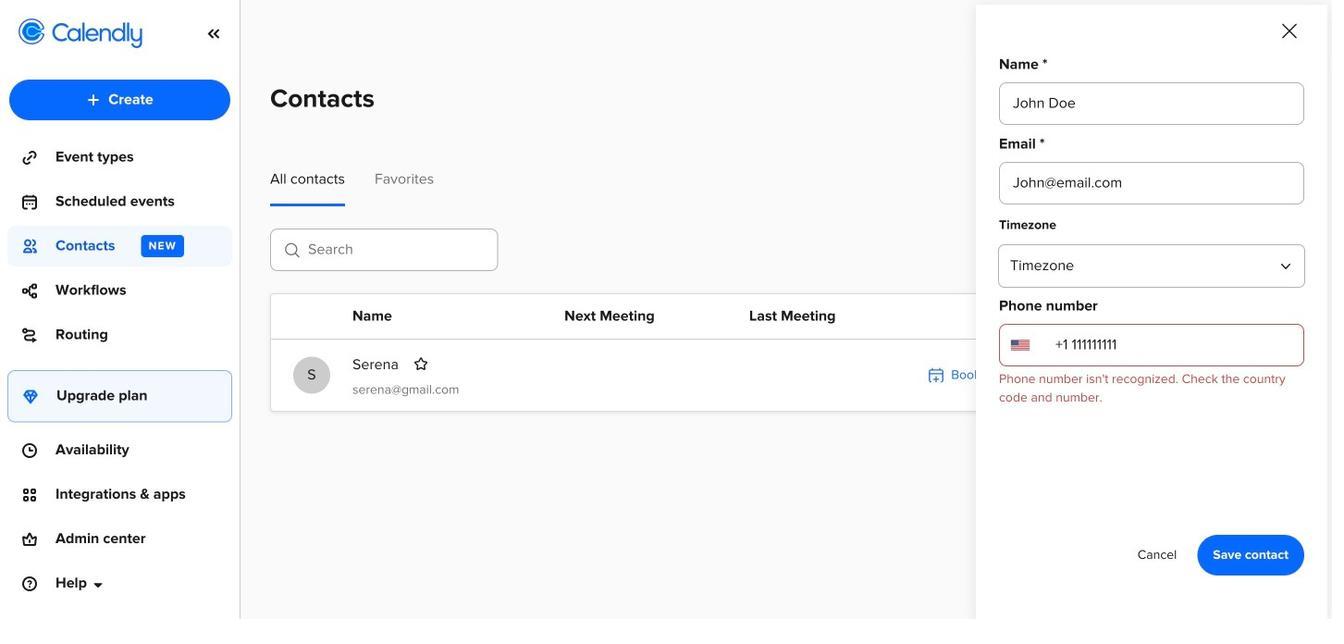 Task type: locate. For each thing, give the bounding box(es) containing it.
Search field
[[270, 229, 498, 271]]

None telephone field
[[999, 324, 1305, 366]]

None text field
[[999, 82, 1305, 125], [999, 162, 1305, 204], [999, 82, 1305, 125], [999, 162, 1305, 204]]

None search field
[[270, 229, 498, 279]]



Task type: vqa. For each thing, say whether or not it's contained in the screenshot.
Home image
no



Task type: describe. For each thing, give the bounding box(es) containing it.
main navigation element
[[0, 0, 241, 619]]

calendly image
[[52, 22, 142, 48]]

set up the basics progress progress bar
[[1100, 569, 1156, 578]]



